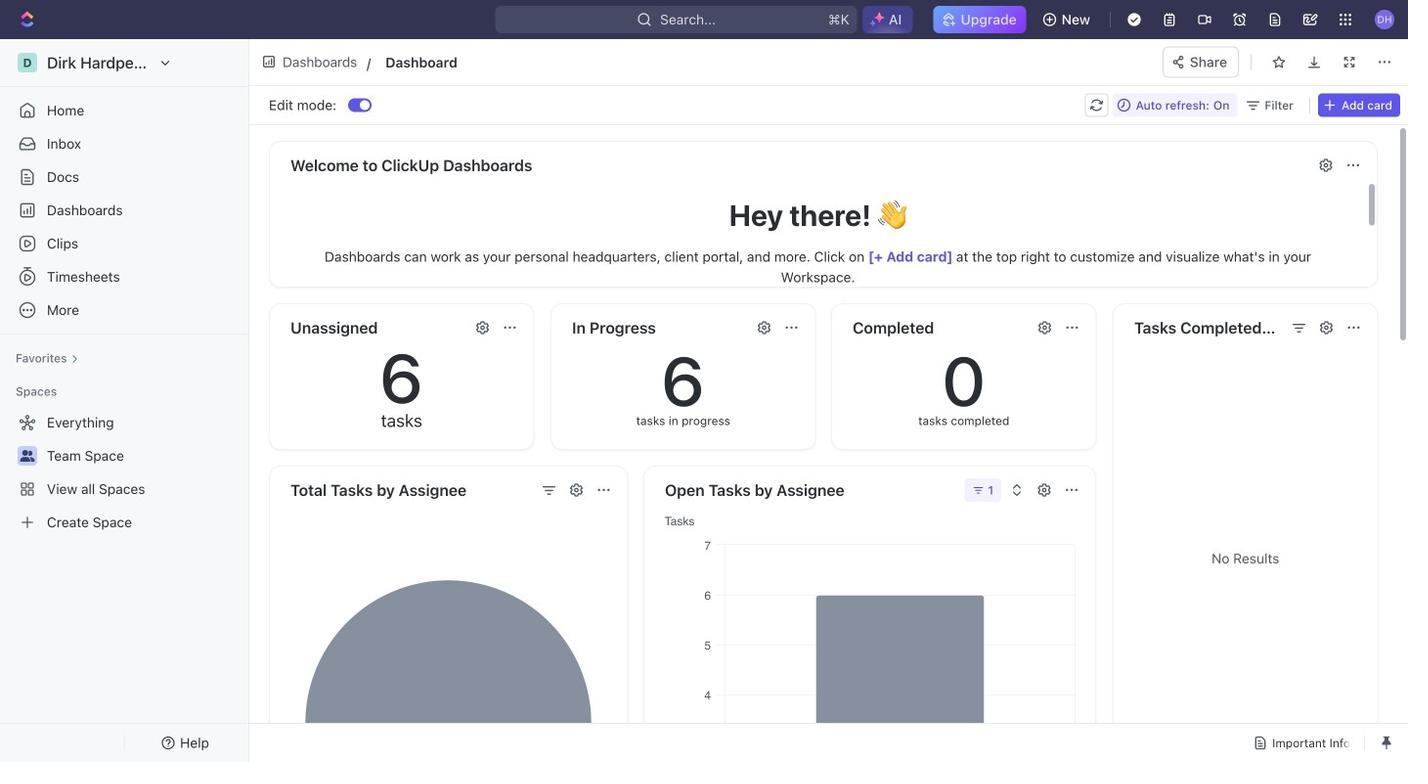 Task type: describe. For each thing, give the bounding box(es) containing it.
tree inside sidebar "navigation"
[[8, 407, 241, 538]]

sidebar navigation
[[0, 39, 253, 762]]

dirk hardpeck's workspace, , element
[[18, 53, 37, 72]]



Task type: vqa. For each thing, say whether or not it's contained in the screenshot.
tree at the bottom of page
yes



Task type: locate. For each thing, give the bounding box(es) containing it.
tree
[[8, 407, 241, 538]]

user group image
[[20, 450, 35, 462]]

None text field
[[386, 50, 695, 74]]



